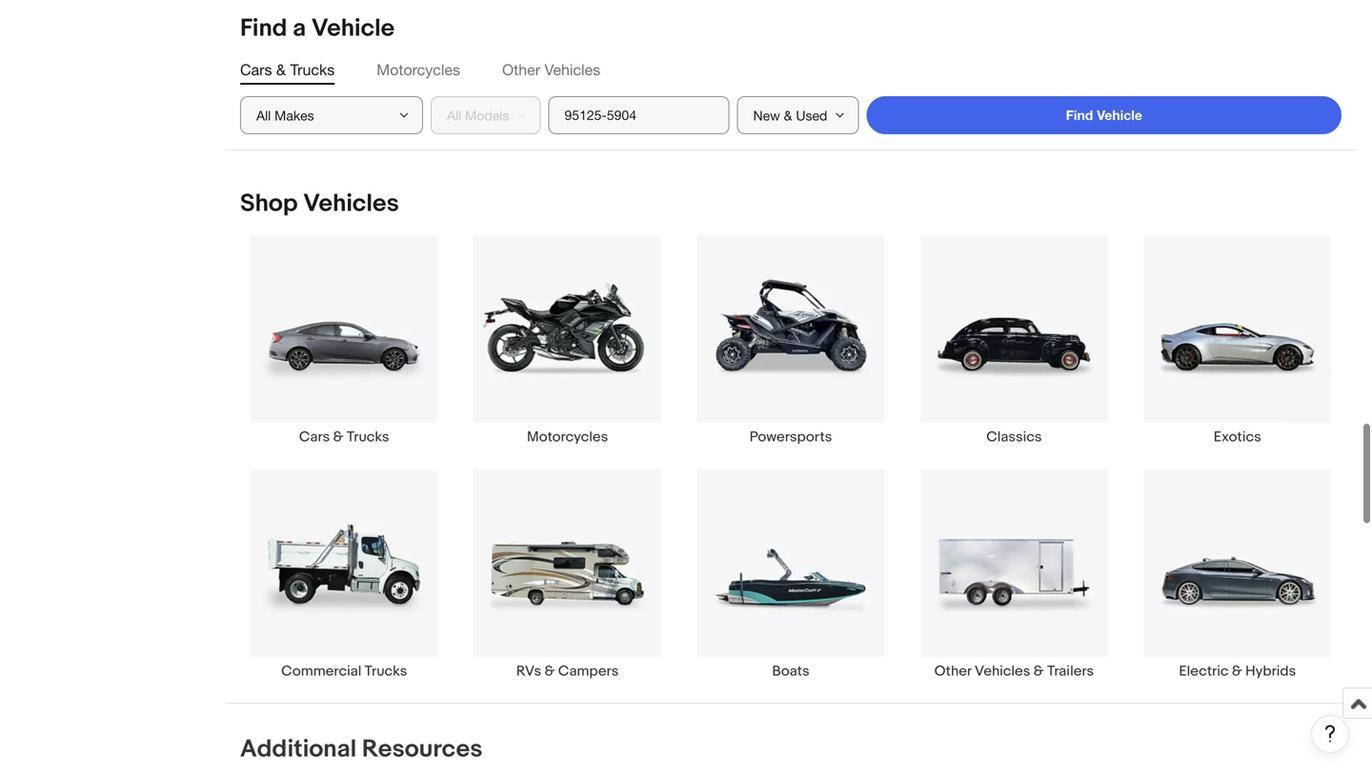Task type: describe. For each thing, give the bounding box(es) containing it.
boats
[[773, 663, 810, 681]]

help, opens dialogs image
[[1321, 725, 1340, 744]]

hybrids
[[1246, 663, 1297, 681]]

vehicles for shop vehicles
[[303, 189, 399, 219]]

0 horizontal spatial motorcycles
[[377, 61, 460, 79]]

cars inside list
[[299, 429, 330, 446]]

0 vertical spatial cars & trucks
[[240, 61, 335, 79]]

other vehicles
[[502, 61, 601, 79]]

a
[[293, 14, 306, 43]]

powersports
[[750, 429, 833, 446]]

2 vertical spatial trucks
[[365, 663, 407, 681]]

find for find vehicle
[[1066, 107, 1094, 123]]

& for "electric & hybrids" link
[[1232, 663, 1243, 681]]

electric
[[1180, 663, 1229, 681]]

other for other vehicles
[[502, 61, 541, 79]]

other vehicles & trailers
[[935, 663, 1094, 681]]

classics link
[[903, 235, 1126, 446]]

rvs & campers
[[517, 663, 619, 681]]

rvs
[[517, 663, 542, 681]]

electric & hybrids link
[[1126, 469, 1350, 681]]

exotics link
[[1126, 235, 1350, 446]]

exotics
[[1214, 429, 1262, 446]]

1 vertical spatial trucks
[[347, 429, 389, 446]]

find vehicle button
[[867, 96, 1342, 135]]

shop
[[240, 189, 298, 219]]

vehicles for other vehicles & trailers
[[975, 663, 1031, 681]]

resources
[[362, 735, 483, 765]]

cars & trucks inside list
[[299, 429, 389, 446]]

find a vehicle
[[240, 14, 395, 43]]

vehicle inside button
[[1097, 107, 1143, 123]]

commercial trucks link
[[233, 469, 456, 681]]

shop vehicles
[[240, 189, 399, 219]]

commercial trucks
[[281, 663, 407, 681]]



Task type: locate. For each thing, give the bounding box(es) containing it.
rvs & campers link
[[456, 469, 679, 681]]

vehicle
[[312, 14, 395, 43], [1097, 107, 1143, 123]]

find for find a vehicle
[[240, 14, 287, 43]]

0 horizontal spatial vehicle
[[312, 14, 395, 43]]

additional
[[240, 735, 357, 765]]

1 vertical spatial other
[[935, 663, 972, 681]]

motorcycles link
[[456, 235, 679, 446]]

1 horizontal spatial motorcycles
[[527, 429, 608, 446]]

0 vertical spatial vehicle
[[312, 14, 395, 43]]

cars
[[240, 61, 272, 79], [299, 429, 330, 446]]

electric & hybrids
[[1180, 663, 1297, 681]]

commercial
[[281, 663, 362, 681]]

0 vertical spatial find
[[240, 14, 287, 43]]

find vehicle
[[1066, 107, 1143, 123]]

campers
[[558, 663, 619, 681]]

boats link
[[679, 469, 903, 681]]

vehicles right shop on the top
[[303, 189, 399, 219]]

powersports link
[[679, 235, 903, 446]]

& for rvs & campers link
[[545, 663, 555, 681]]

ZIP Code (Required) text field
[[549, 96, 730, 135]]

2 vertical spatial vehicles
[[975, 663, 1031, 681]]

other vehicles & trailers link
[[903, 469, 1126, 681]]

1 vertical spatial cars
[[299, 429, 330, 446]]

other
[[502, 61, 541, 79], [935, 663, 972, 681]]

list
[[225, 235, 1357, 703]]

0 horizontal spatial other
[[502, 61, 541, 79]]

tab list
[[240, 59, 1342, 81]]

1 vertical spatial cars & trucks
[[299, 429, 389, 446]]

motorcycles
[[377, 61, 460, 79], [527, 429, 608, 446]]

classics
[[987, 429, 1042, 446]]

0 horizontal spatial vehicles
[[303, 189, 399, 219]]

other for other vehicles & trailers
[[935, 663, 972, 681]]

0 vertical spatial other
[[502, 61, 541, 79]]

&
[[276, 61, 286, 79], [333, 429, 344, 446], [545, 663, 555, 681], [1034, 663, 1044, 681], [1232, 663, 1243, 681]]

cars & trucks
[[240, 61, 335, 79], [299, 429, 389, 446]]

1 vertical spatial vehicles
[[303, 189, 399, 219]]

0 horizontal spatial find
[[240, 14, 287, 43]]

1 horizontal spatial find
[[1066, 107, 1094, 123]]

find inside button
[[1066, 107, 1094, 123]]

0 vertical spatial cars
[[240, 61, 272, 79]]

1 vertical spatial motorcycles
[[527, 429, 608, 446]]

0 vertical spatial motorcycles
[[377, 61, 460, 79]]

1 horizontal spatial other
[[935, 663, 972, 681]]

vehicles up zip code (required) text field
[[545, 61, 601, 79]]

1 vertical spatial vehicle
[[1097, 107, 1143, 123]]

motorcycles inside "link"
[[527, 429, 608, 446]]

trailers
[[1048, 663, 1094, 681]]

additional resources
[[240, 735, 483, 765]]

& for the cars & trucks link on the left of page
[[333, 429, 344, 446]]

vehicles
[[545, 61, 601, 79], [303, 189, 399, 219], [975, 663, 1031, 681]]

0 horizontal spatial cars
[[240, 61, 272, 79]]

cars & trucks link
[[233, 235, 456, 446]]

0 vertical spatial vehicles
[[545, 61, 601, 79]]

1 horizontal spatial cars
[[299, 429, 330, 446]]

find
[[240, 14, 287, 43], [1066, 107, 1094, 123]]

2 horizontal spatial vehicles
[[975, 663, 1031, 681]]

vehicles for other vehicles
[[545, 61, 601, 79]]

trucks
[[290, 61, 335, 79], [347, 429, 389, 446], [365, 663, 407, 681]]

list containing cars & trucks
[[225, 235, 1357, 703]]

0 vertical spatial trucks
[[290, 61, 335, 79]]

tab list containing cars & trucks
[[240, 59, 1342, 81]]

1 vertical spatial find
[[1066, 107, 1094, 123]]

1 horizontal spatial vehicle
[[1097, 107, 1143, 123]]

1 horizontal spatial vehicles
[[545, 61, 601, 79]]

vehicles left trailers
[[975, 663, 1031, 681]]



Task type: vqa. For each thing, say whether or not it's contained in the screenshot.
THE 0
no



